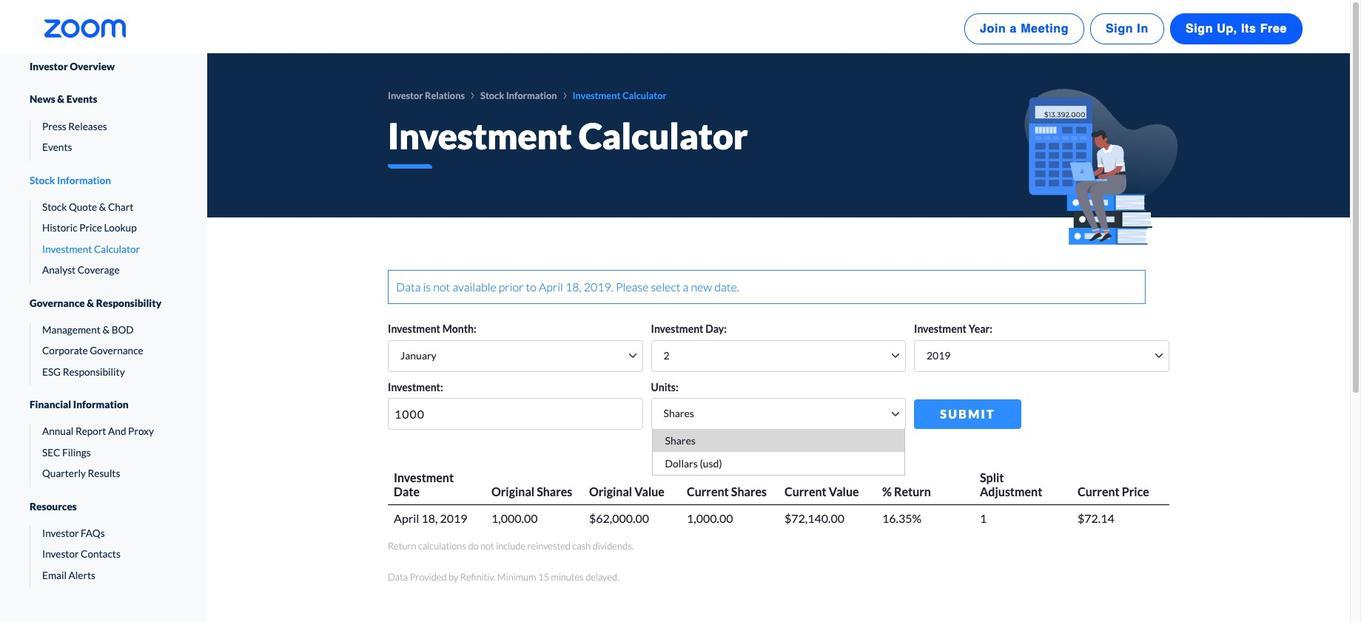 Task type: vqa. For each thing, say whether or not it's contained in the screenshot.
NASDAQ GS: ZM
no



Task type: describe. For each thing, give the bounding box(es) containing it.
split
[[980, 471, 1005, 485]]

press releases
[[42, 121, 107, 132]]

esg responsibility link
[[30, 365, 178, 380]]

& for management
[[103, 324, 110, 336]]

analyst
[[42, 264, 76, 276]]

& for news
[[57, 94, 65, 105]]

1 vertical spatial governance
[[90, 345, 143, 357]]

do
[[468, 541, 479, 553]]

0 vertical spatial stock
[[481, 90, 504, 101]]

results
[[88, 468, 120, 480]]

sign up, its free
[[1186, 22, 1288, 36]]

sign for sign in
[[1106, 22, 1134, 36]]

annual report and proxy
[[42, 426, 154, 438]]

sign up, its free link
[[1171, 13, 1303, 44]]

management
[[42, 324, 101, 336]]

0 horizontal spatial 2019
[[440, 512, 468, 526]]

date
[[394, 485, 420, 499]]

sign in link
[[1091, 13, 1165, 44]]

0 vertical spatial investment calculator
[[573, 90, 667, 101]]

cash
[[573, 541, 591, 553]]

value for current value
[[829, 485, 859, 499]]

price
[[1122, 485, 1150, 499]]

not inside status message alert
[[433, 280, 450, 294]]

2 vertical spatial calculator
[[94, 243, 140, 255]]

minutes
[[551, 572, 584, 583]]

to
[[526, 280, 537, 294]]

governance & responsibility link
[[30, 284, 178, 323]]

prior
[[499, 280, 524, 294]]

shares up dollars
[[665, 435, 696, 448]]

15
[[538, 572, 549, 583]]

its
[[1242, 22, 1257, 36]]

day
[[706, 323, 724, 335]]

1
[[980, 512, 987, 526]]

provided
[[410, 572, 447, 583]]

stock information for the bottom stock information link
[[30, 174, 111, 186]]

stock information for top stock information link
[[481, 90, 557, 101]]

(usd)
[[700, 458, 722, 471]]

0 vertical spatial information
[[506, 90, 557, 101]]

%
[[883, 485, 892, 499]]

sec filings
[[42, 447, 91, 459]]

please
[[616, 280, 649, 294]]

bod
[[112, 324, 134, 336]]

available
[[453, 280, 497, 294]]

0 vertical spatial responsibility
[[96, 297, 162, 309]]

sign for sign up, its free
[[1186, 22, 1214, 36]]

2019.
[[584, 280, 614, 294]]

new
[[691, 280, 712, 294]]

refinitiv.
[[460, 572, 496, 583]]

april inside status message alert
[[539, 280, 563, 294]]

investor for investor faqs
[[42, 528, 79, 540]]

quarterly
[[42, 468, 86, 480]]

quote
[[69, 201, 97, 213]]

current price
[[1078, 485, 1150, 499]]

1 vertical spatial stock information link
[[30, 161, 178, 200]]

resources
[[30, 501, 77, 513]]

data is not available prior to april 18, 2019. please select a new date.
[[396, 280, 740, 294]]

join a meeting link
[[965, 13, 1085, 44]]

% return
[[883, 485, 931, 499]]

esg
[[42, 366, 61, 378]]

return calculations do not include reinvested cash dividends.
[[388, 541, 634, 553]]

2
[[664, 349, 670, 362]]

1 vertical spatial investment calculator
[[388, 115, 748, 157]]

contacts
[[81, 549, 121, 561]]

investor overview link
[[30, 53, 178, 80]]

management & bod link
[[30, 323, 178, 338]]

0 horizontal spatial 18,
[[422, 512, 438, 526]]

financial information link
[[30, 386, 178, 425]]

investor for investor contacts
[[42, 549, 79, 561]]

by
[[449, 572, 459, 583]]

investor relations
[[388, 90, 465, 101]]

information for stock quote & chart
[[57, 174, 111, 186]]

0 vertical spatial stock information link
[[481, 90, 557, 101]]

april 18, 2019
[[394, 512, 468, 526]]

and
[[108, 426, 126, 438]]

data for data is not available prior to april 18, 2019. please select a new date.
[[396, 280, 421, 294]]

up,
[[1218, 22, 1238, 36]]

dividends.
[[593, 541, 634, 553]]

information for annual report and proxy
[[73, 399, 129, 411]]

management & bod
[[42, 324, 134, 336]]

a inside alert
[[683, 280, 689, 294]]

investor faqs link
[[30, 527, 178, 542]]

investor contacts
[[42, 549, 121, 561]]

free
[[1261, 22, 1288, 36]]

sec filings link
[[30, 446, 178, 461]]

financial information
[[30, 399, 129, 411]]

zoom video communications, inc. logo image
[[44, 19, 126, 38]]

email alerts link
[[30, 569, 178, 584]]

governance & responsibility
[[30, 297, 162, 309]]

join a meeting
[[980, 22, 1069, 36]]

1 horizontal spatial 2019
[[927, 349, 951, 362]]

$72.14
[[1078, 512, 1115, 526]]

january
[[401, 349, 437, 362]]

0 vertical spatial governance
[[30, 297, 85, 309]]

dollars
[[665, 458, 698, 471]]

financial
[[30, 399, 71, 411]]

investor relations link
[[388, 90, 465, 101]]

date.
[[715, 280, 740, 294]]

0 vertical spatial events
[[66, 94, 97, 105]]

news & events
[[30, 94, 97, 105]]

1 1,000.00 from the left
[[492, 512, 538, 526]]



Task type: locate. For each thing, give the bounding box(es) containing it.
shares down the units
[[664, 408, 694, 420]]

& inside stock quote & chart link
[[99, 201, 106, 213]]

1,000.00 down current shares
[[687, 512, 733, 526]]

minimum
[[497, 572, 536, 583]]

press releases link
[[30, 119, 178, 134]]

investor contacts link
[[30, 548, 178, 563]]

investor left relations
[[388, 90, 423, 101]]

investment year
[[915, 323, 990, 335]]

0 vertical spatial not
[[433, 280, 450, 294]]

original up include
[[492, 485, 535, 499]]

investor
[[30, 61, 68, 73], [388, 90, 423, 101], [42, 528, 79, 540], [42, 549, 79, 561]]

news
[[30, 94, 55, 105]]

2 current from the left
[[785, 485, 827, 499]]

sign left in
[[1106, 22, 1134, 36]]

delayed.
[[586, 572, 619, 583]]

alerts
[[69, 570, 95, 582]]

2 value from the left
[[829, 485, 859, 499]]

1 vertical spatial responsibility
[[63, 366, 125, 378]]

2019 link
[[921, 347, 1163, 366]]

1 horizontal spatial original
[[589, 485, 632, 499]]

email
[[42, 570, 67, 582]]

1 horizontal spatial april
[[539, 280, 563, 294]]

data
[[396, 280, 421, 294], [388, 572, 408, 583]]

a left new
[[683, 280, 689, 294]]

2 vertical spatial stock
[[42, 201, 67, 213]]

1 horizontal spatial value
[[829, 485, 859, 499]]

1 horizontal spatial 1,000.00
[[687, 512, 733, 526]]

april
[[539, 280, 563, 294], [394, 512, 419, 526]]

0 horizontal spatial original
[[492, 485, 535, 499]]

april right "to" at the left top of the page
[[539, 280, 563, 294]]

investor up email
[[42, 549, 79, 561]]

data left is
[[396, 280, 421, 294]]

investor for investor relations
[[388, 90, 423, 101]]

18, up calculations
[[422, 512, 438, 526]]

not
[[433, 280, 450, 294], [481, 541, 494, 553]]

responsibility down corporate governance
[[63, 366, 125, 378]]

1 horizontal spatial sign
[[1186, 22, 1214, 36]]

1 value from the left
[[635, 485, 665, 499]]

1 horizontal spatial a
[[1010, 22, 1017, 36]]

sign
[[1106, 22, 1134, 36], [1186, 22, 1214, 36]]

2 link
[[658, 347, 900, 366]]

not right do
[[481, 541, 494, 553]]

0 vertical spatial a
[[1010, 22, 1017, 36]]

1 horizontal spatial 18,
[[566, 280, 582, 294]]

data inside status message alert
[[396, 280, 421, 294]]

january link
[[395, 347, 637, 366]]

current up $72,140.00
[[785, 485, 827, 499]]

governance up the management
[[30, 297, 85, 309]]

& left bod
[[103, 324, 110, 336]]

current value
[[785, 485, 859, 499]]

2 sign from the left
[[1186, 22, 1214, 36]]

stock
[[481, 90, 504, 101], [30, 174, 55, 186], [42, 201, 67, 213]]

Investment number field
[[388, 399, 643, 431]]

annual
[[42, 426, 74, 438]]

1 current from the left
[[687, 485, 729, 499]]

16.35%
[[883, 512, 922, 526]]

chart
[[108, 201, 133, 213]]

0 vertical spatial 18,
[[566, 280, 582, 294]]

investment date
[[394, 471, 454, 499]]

0 vertical spatial stock information
[[481, 90, 557, 101]]

1,000.00 up include
[[492, 512, 538, 526]]

historic price lookup link
[[30, 221, 178, 236]]

value up $72,140.00
[[829, 485, 859, 499]]

original shares
[[492, 485, 573, 499]]

$72,140.00
[[785, 512, 845, 526]]

current for current price
[[1078, 485, 1120, 499]]

0 horizontal spatial governance
[[30, 297, 85, 309]]

1 vertical spatial april
[[394, 512, 419, 526]]

sec
[[42, 447, 60, 459]]

investor up news
[[30, 61, 68, 73]]

current for current value
[[785, 485, 827, 499]]

shares left current value
[[731, 485, 767, 499]]

current
[[687, 485, 729, 499], [785, 485, 827, 499], [1078, 485, 1120, 499]]

stock quote & chart link
[[30, 200, 178, 215]]

1 horizontal spatial stock information
[[481, 90, 557, 101]]

calculator
[[623, 90, 667, 101], [579, 115, 748, 157], [94, 243, 140, 255]]

return right %
[[894, 485, 931, 499]]

0 vertical spatial april
[[539, 280, 563, 294]]

events down press
[[42, 142, 72, 153]]

0 vertical spatial calculator
[[623, 90, 667, 101]]

original
[[492, 485, 535, 499], [589, 485, 632, 499]]

original up $62,000.00
[[589, 485, 632, 499]]

current up $72.14
[[1078, 485, 1120, 499]]

0 vertical spatial data
[[396, 280, 421, 294]]

investor faqs
[[42, 528, 105, 540]]

investment calculator image
[[1025, 89, 1179, 245]]

corporate
[[42, 345, 88, 357]]

& left chart
[[99, 201, 106, 213]]

year
[[969, 323, 990, 335]]

value for original value
[[635, 485, 665, 499]]

april down date
[[394, 512, 419, 526]]

current for current shares
[[687, 485, 729, 499]]

1 vertical spatial calculator
[[579, 115, 748, 157]]

1 horizontal spatial current
[[785, 485, 827, 499]]

current shares
[[687, 485, 767, 499]]

not right is
[[433, 280, 450, 294]]

1 sign from the left
[[1106, 22, 1134, 36]]

1 vertical spatial return
[[388, 541, 417, 553]]

calculations
[[418, 541, 466, 553]]

2 vertical spatial investment calculator
[[42, 243, 140, 255]]

coverage
[[78, 264, 120, 276]]

current down (usd)
[[687, 485, 729, 499]]

releases
[[68, 121, 107, 132]]

investment calculator
[[573, 90, 667, 101], [388, 115, 748, 157], [42, 243, 140, 255]]

investment month
[[388, 323, 474, 335]]

month
[[443, 323, 474, 335]]

& inside management & bod link
[[103, 324, 110, 336]]

0 horizontal spatial current
[[687, 485, 729, 499]]

stock quote & chart
[[42, 201, 133, 213]]

1 horizontal spatial not
[[481, 541, 494, 553]]

quarterly results
[[42, 468, 120, 480]]

value up $62,000.00
[[635, 485, 665, 499]]

faqs
[[81, 528, 105, 540]]

include
[[496, 541, 526, 553]]

shares up reinvested
[[537, 485, 573, 499]]

units
[[651, 381, 676, 394]]

1 vertical spatial stock
[[30, 174, 55, 186]]

0 horizontal spatial sign
[[1106, 22, 1134, 36]]

corporate governance
[[42, 345, 143, 357]]

shares
[[664, 408, 694, 420], [665, 435, 696, 448], [537, 485, 573, 499], [731, 485, 767, 499]]

2019 up calculations
[[440, 512, 468, 526]]

shares link
[[658, 405, 900, 424]]

0 vertical spatial 2019
[[927, 349, 951, 362]]

stock information link
[[481, 90, 557, 101], [30, 161, 178, 200]]

2019 down investment year
[[927, 349, 951, 362]]

stock information
[[481, 90, 557, 101], [30, 174, 111, 186]]

0 horizontal spatial 1,000.00
[[492, 512, 538, 526]]

1 vertical spatial events
[[42, 142, 72, 153]]

0 horizontal spatial a
[[683, 280, 689, 294]]

& inside news & events link
[[57, 94, 65, 105]]

governance down bod
[[90, 345, 143, 357]]

investor for investor overview
[[30, 61, 68, 73]]

a
[[1010, 22, 1017, 36], [683, 280, 689, 294]]

filings
[[62, 447, 91, 459]]

2019
[[927, 349, 951, 362], [440, 512, 468, 526]]

original value
[[589, 485, 665, 499]]

data left provided
[[388, 572, 408, 583]]

events up releases
[[66, 94, 97, 105]]

0 vertical spatial return
[[894, 485, 931, 499]]

stock information up 'quote'
[[30, 174, 111, 186]]

0 horizontal spatial april
[[394, 512, 419, 526]]

lookup
[[104, 222, 137, 234]]

& right news
[[57, 94, 65, 105]]

2 vertical spatial information
[[73, 399, 129, 411]]

events
[[66, 94, 97, 105], [42, 142, 72, 153]]

0 horizontal spatial not
[[433, 280, 450, 294]]

report
[[75, 426, 106, 438]]

stock information right relations
[[481, 90, 557, 101]]

3 current from the left
[[1078, 485, 1120, 499]]

reinvested
[[528, 541, 571, 553]]

quarterly results link
[[30, 467, 178, 482]]

status message alert
[[388, 270, 1147, 305]]

return down april 18, 2019
[[388, 541, 417, 553]]

a right join
[[1010, 22, 1017, 36]]

historic
[[42, 222, 77, 234]]

0 horizontal spatial stock information link
[[30, 161, 178, 200]]

1 vertical spatial stock information
[[30, 174, 111, 186]]

1 vertical spatial a
[[683, 280, 689, 294]]

investor down "resources"
[[42, 528, 79, 540]]

annual report and proxy link
[[30, 425, 178, 440]]

1 horizontal spatial governance
[[90, 345, 143, 357]]

data for data provided by refinitiv. minimum 15 minutes delayed.
[[388, 572, 408, 583]]

responsibility up bod
[[96, 297, 162, 309]]

value
[[635, 485, 665, 499], [829, 485, 859, 499]]

2 original from the left
[[589, 485, 632, 499]]

1 vertical spatial not
[[481, 541, 494, 553]]

1 original from the left
[[492, 485, 535, 499]]

is
[[423, 280, 431, 294]]

0 horizontal spatial value
[[635, 485, 665, 499]]

email alerts
[[42, 570, 95, 582]]

None submit
[[915, 400, 1022, 429]]

stock information link up stock quote & chart
[[30, 161, 178, 200]]

corporate governance link
[[30, 344, 178, 359]]

2 1,000.00 from the left
[[687, 512, 733, 526]]

join
[[980, 22, 1007, 36]]

& for governance
[[87, 297, 94, 309]]

18, left 2019.
[[566, 280, 582, 294]]

sign left the up,
[[1186, 22, 1214, 36]]

events link
[[30, 140, 178, 155]]

1 horizontal spatial return
[[894, 485, 931, 499]]

press
[[42, 121, 66, 132]]

select
[[651, 280, 681, 294]]

relations
[[425, 90, 465, 101]]

original for original shares
[[492, 485, 535, 499]]

esg responsibility
[[42, 366, 125, 378]]

$62,000.00
[[589, 512, 649, 526]]

1 vertical spatial 2019
[[440, 512, 468, 526]]

& inside the governance & responsibility link
[[87, 297, 94, 309]]

investor overview
[[30, 61, 115, 73]]

2 horizontal spatial current
[[1078, 485, 1120, 499]]

sign in
[[1106, 22, 1149, 36]]

stock information link right relations
[[481, 90, 557, 101]]

18, inside status message alert
[[566, 280, 582, 294]]

1 vertical spatial information
[[57, 174, 111, 186]]

original for original value
[[589, 485, 632, 499]]

1 vertical spatial 18,
[[422, 512, 438, 526]]

& up management & bod
[[87, 297, 94, 309]]

1 vertical spatial data
[[388, 572, 408, 583]]

0 horizontal spatial return
[[388, 541, 417, 553]]

0 horizontal spatial stock information
[[30, 174, 111, 186]]

1 horizontal spatial stock information link
[[481, 90, 557, 101]]



